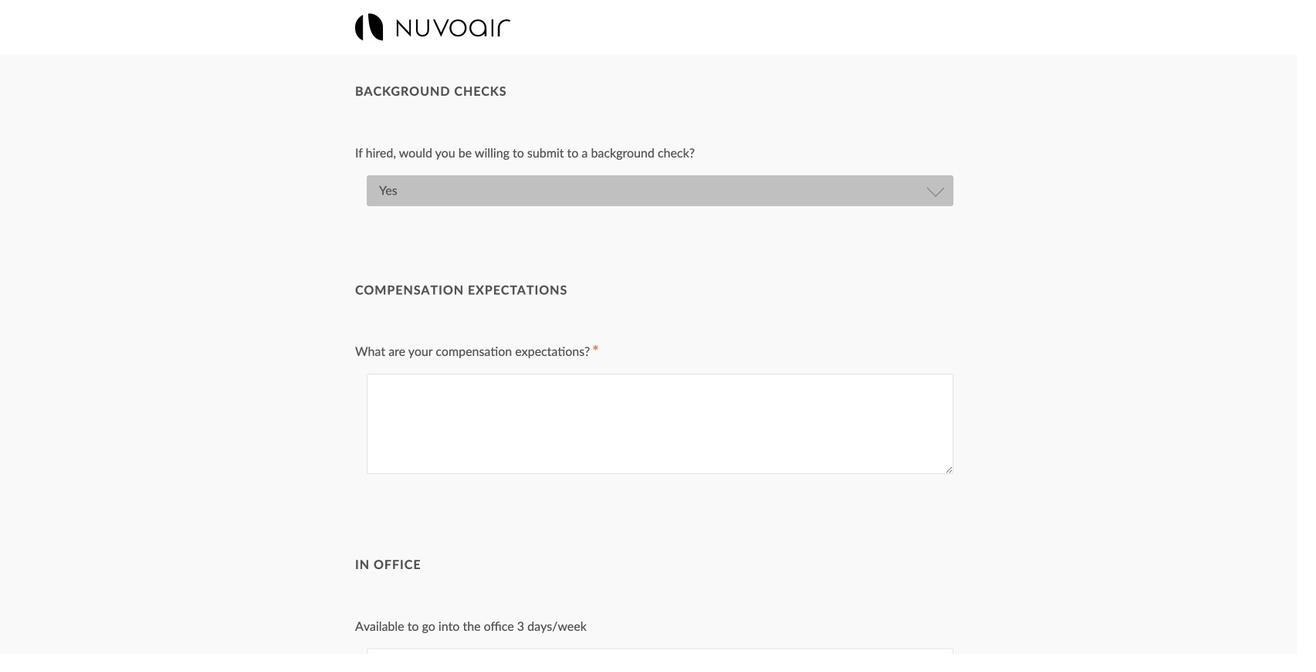 Task type: locate. For each thing, give the bounding box(es) containing it.
None text field
[[529, 0, 907, 7]]

None text field
[[367, 374, 954, 474]]

nuvoair logo image
[[355, 14, 511, 41]]



